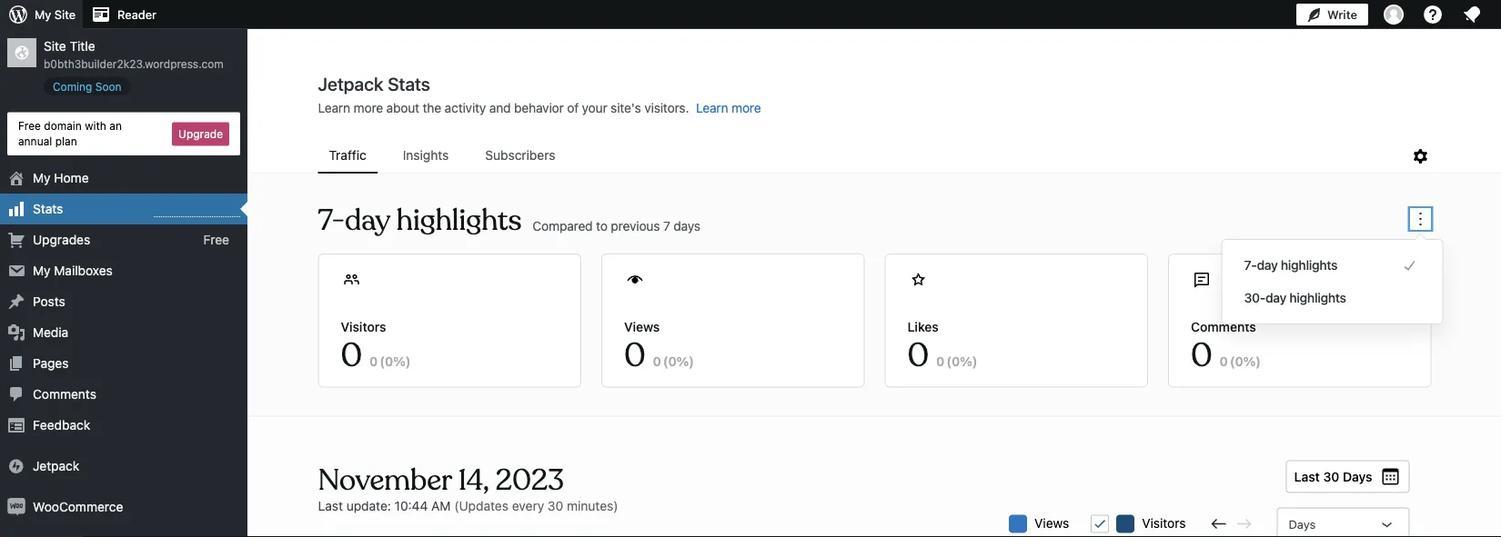 Task type: vqa. For each thing, say whether or not it's contained in the screenshot.
Search 'search field'
no



Task type: describe. For each thing, give the bounding box(es) containing it.
none checkbox inside jetpack stats "main content"
[[1092, 516, 1110, 534]]

my site
[[35, 8, 76, 21]]

site inside my site link
[[54, 8, 76, 21]]

free for free
[[203, 233, 229, 248]]

7
[[664, 218, 671, 233]]

(updates
[[454, 499, 509, 514]]

30 inside november 14, 2023 last update: 10:44 am (updates every 30 minutes)
[[548, 499, 564, 514]]

with
[[85, 120, 106, 132]]

my home
[[33, 171, 89, 186]]

days button
[[1278, 508, 1410, 538]]

insights
[[403, 148, 449, 163]]

your
[[582, 101, 608, 116]]

visitors for visitors 0 0 ( 0 %)
[[341, 319, 386, 335]]

day for the 30-day highlights 'button'
[[1266, 291, 1287, 306]]

site's
[[611, 101, 641, 116]]

my for my mailboxes
[[33, 264, 51, 279]]

coming
[[53, 80, 92, 93]]

days inside days dropdown button
[[1289, 518, 1316, 532]]

home
[[54, 171, 89, 186]]

%) for visitors 0 0 ( 0 %)
[[393, 354, 411, 369]]

visitors for visitors
[[1143, 516, 1186, 531]]

media link
[[0, 318, 248, 349]]

30-day highlights
[[1245, 291, 1347, 306]]

feedback link
[[0, 411, 248, 442]]

day for 7-day highlights button
[[1257, 258, 1278, 273]]

views for views 0 0 ( 0 %)
[[624, 319, 660, 335]]

7- inside jetpack stats "main content"
[[318, 203, 345, 239]]

stats link
[[0, 194, 248, 225]]

jetpack stats learn more about the activity and behavior of your site's visitors. learn more
[[318, 73, 761, 116]]

highlights for 7-day highlights button
[[1282, 258, 1338, 273]]

views 0 0 ( 0 %)
[[624, 319, 695, 377]]

pages
[[33, 356, 69, 371]]

jetpack link
[[0, 452, 248, 483]]

domain
[[44, 120, 82, 132]]

last inside button
[[1295, 470, 1321, 485]]

site inside 'site title b0bth3builder2k23.wordpress.com'
[[44, 39, 66, 54]]

reader
[[118, 8, 156, 21]]

my home link
[[0, 163, 248, 194]]

my for my home
[[33, 171, 51, 186]]

update:
[[347, 499, 391, 514]]

annual plan
[[18, 135, 77, 148]]

an
[[109, 120, 122, 132]]

compared to previous 7 days
[[533, 218, 701, 233]]

days inside "last 30 days" button
[[1343, 470, 1373, 485]]

learn
[[318, 101, 350, 116]]

november
[[318, 462, 452, 499]]

learn more
[[696, 101, 761, 116]]

previous
[[611, 218, 660, 233]]

subscribers link
[[475, 139, 567, 172]]

soon
[[95, 80, 122, 93]]

comments 0 0 ( 0 %)
[[1191, 319, 1262, 377]]

jetpack
[[33, 459, 79, 474]]

woocommerce
[[33, 500, 123, 515]]

am
[[432, 499, 451, 514]]

write link
[[1297, 0, 1369, 29]]

views for views
[[1035, 516, 1070, 531]]

30-day highlights button
[[1245, 288, 1421, 309]]

my mailboxes
[[33, 264, 113, 279]]

coming soon
[[53, 80, 122, 93]]

( for likes 0 0 ( 0 %)
[[947, 354, 952, 369]]

highlights inside jetpack stats "main content"
[[397, 203, 522, 239]]

site title b0bth3builder2k23.wordpress.com
[[44, 39, 224, 70]]

%) for comments 0 0 ( 0 %)
[[1244, 354, 1262, 369]]

likes
[[908, 319, 939, 335]]



Task type: locate. For each thing, give the bounding box(es) containing it.
jetpack stats main content
[[248, 72, 1502, 538]]

2 vertical spatial highlights
[[1290, 291, 1347, 306]]

behavior
[[514, 101, 564, 116]]

0 horizontal spatial 7-
[[318, 203, 345, 239]]

comments
[[1191, 319, 1257, 335], [33, 387, 96, 402]]

1 horizontal spatial 30
[[1324, 470, 1340, 485]]

tooltip
[[1213, 230, 1444, 325]]

0 vertical spatial day
[[345, 203, 390, 239]]

my mailboxes link
[[0, 256, 248, 287]]

woocommerce link
[[0, 493, 248, 523]]

day inside button
[[1257, 258, 1278, 273]]

manage your notifications image
[[1462, 4, 1484, 25]]

0 horizontal spatial last
[[318, 499, 343, 514]]

0 vertical spatial free
[[18, 120, 41, 132]]

1 vertical spatial 7-day highlights
[[1245, 258, 1338, 273]]

site up title
[[54, 8, 76, 21]]

%) inside 'likes 0 0 ( 0 %)'
[[960, 354, 978, 369]]

1 vertical spatial days
[[1289, 518, 1316, 532]]

1 horizontal spatial 7-
[[1245, 258, 1257, 273]]

my inside 'link'
[[33, 171, 51, 186]]

3 ( from the left
[[947, 354, 952, 369]]

7-day highlights button
[[1245, 255, 1421, 277]]

mailboxes
[[54, 264, 113, 279]]

1 horizontal spatial visitors
[[1143, 516, 1186, 531]]

last
[[1295, 470, 1321, 485], [318, 499, 343, 514]]

( for visitors 0 0 ( 0 %)
[[380, 354, 385, 369]]

( for views 0 0 ( 0 %)
[[663, 354, 669, 369]]

views inside views 0 0 ( 0 %)
[[624, 319, 660, 335]]

activity
[[445, 101, 486, 116]]

posts link
[[0, 287, 248, 318]]

%) for views 0 0 ( 0 %)
[[677, 354, 695, 369]]

None checkbox
[[1092, 516, 1110, 534]]

b0bth3builder2k23.wordpress.com
[[44, 58, 224, 70]]

media
[[33, 325, 69, 341]]

comments for comments 0 0 ( 0 %)
[[1191, 319, 1257, 335]]

jetpack stats
[[318, 73, 430, 94]]

comments link
[[0, 380, 248, 411]]

30
[[1324, 470, 1340, 485], [548, 499, 564, 514]]

day down traffic link
[[345, 203, 390, 239]]

free domain with an annual plan
[[18, 120, 122, 148]]

1 vertical spatial visitors
[[1143, 516, 1186, 531]]

november 14, 2023 last update: 10:44 am (updates every 30 minutes)
[[318, 462, 618, 514]]

highlights inside button
[[1282, 258, 1338, 273]]

0 horizontal spatial days
[[1289, 518, 1316, 532]]

visitors.
[[645, 101, 689, 116]]

day down 7-day highlights button
[[1266, 291, 1287, 306]]

1 ( from the left
[[380, 354, 385, 369]]

my site link
[[0, 0, 83, 29]]

my
[[35, 8, 51, 21], [33, 171, 51, 186], [33, 264, 51, 279]]

help image
[[1423, 4, 1445, 25]]

traffic link
[[318, 139, 378, 172]]

stats
[[33, 202, 63, 217]]

days up days dropdown button
[[1343, 470, 1373, 485]]

0 vertical spatial site
[[54, 8, 76, 21]]

2 img image from the top
[[7, 499, 25, 517]]

7-day highlights down insights link at the left top
[[318, 203, 522, 239]]

last 30 days
[[1295, 470, 1373, 485]]

compared
[[533, 218, 593, 233]]

likes 0 0 ( 0 %)
[[908, 319, 978, 377]]

free down "highest hourly views 0" image
[[203, 233, 229, 248]]

write
[[1328, 8, 1358, 21]]

reader link
[[83, 0, 164, 29]]

comments up feedback
[[33, 387, 96, 402]]

learn more link
[[696, 101, 761, 116]]

day inside jetpack stats "main content"
[[345, 203, 390, 239]]

%) inside visitors 0 0 ( 0 %)
[[393, 354, 411, 369]]

7-day highlights up 30-day highlights on the bottom right of page
[[1245, 258, 1338, 273]]

( inside views 0 0 ( 0 %)
[[663, 354, 669, 369]]

highlights
[[397, 203, 522, 239], [1282, 258, 1338, 273], [1290, 291, 1347, 306]]

0 vertical spatial views
[[624, 319, 660, 335]]

1 vertical spatial img image
[[7, 499, 25, 517]]

7-day highlights
[[318, 203, 522, 239], [1245, 258, 1338, 273]]

( for comments 0 0 ( 0 %)
[[1230, 354, 1236, 369]]

my up posts
[[33, 264, 51, 279]]

of
[[567, 101, 579, 116]]

1 horizontal spatial free
[[203, 233, 229, 248]]

1 horizontal spatial last
[[1295, 470, 1321, 485]]

highlights down 7-day highlights button
[[1290, 291, 1347, 306]]

menu containing traffic
[[318, 139, 1410, 174]]

visitors 0 0 ( 0 %)
[[341, 319, 411, 377]]

every
[[512, 499, 544, 514]]

7- up 30- on the right of the page
[[1245, 258, 1257, 273]]

4 ( from the left
[[1230, 354, 1236, 369]]

img image
[[7, 458, 25, 476], [7, 499, 25, 517]]

1 vertical spatial last
[[318, 499, 343, 514]]

highlights for the 30-day highlights 'button'
[[1290, 291, 1347, 306]]

traffic
[[329, 148, 367, 163]]

free
[[18, 120, 41, 132], [203, 233, 229, 248]]

%) inside views 0 0 ( 0 %)
[[677, 354, 695, 369]]

0 vertical spatial my
[[35, 8, 51, 21]]

img image for jetpack
[[7, 458, 25, 476]]

0 vertical spatial days
[[1343, 470, 1373, 485]]

30-
[[1245, 291, 1266, 306]]

30 right every
[[548, 499, 564, 514]]

day inside 'button'
[[1266, 291, 1287, 306]]

1 horizontal spatial 7-day highlights
[[1245, 258, 1338, 273]]

0 horizontal spatial free
[[18, 120, 41, 132]]

1 vertical spatial comments
[[33, 387, 96, 402]]

minutes)
[[567, 499, 618, 514]]

to
[[596, 218, 608, 233]]

2 vertical spatial my
[[33, 264, 51, 279]]

free inside free domain with an annual plan
[[18, 120, 41, 132]]

0 vertical spatial img image
[[7, 458, 25, 476]]

visitors inside visitors 0 0 ( 0 %)
[[341, 319, 386, 335]]

views
[[624, 319, 660, 335], [1035, 516, 1070, 531]]

highest hourly views 0 image
[[154, 206, 240, 218]]

0 horizontal spatial 30
[[548, 499, 564, 514]]

day
[[345, 203, 390, 239], [1257, 258, 1278, 273], [1266, 291, 1287, 306]]

0 vertical spatial last
[[1295, 470, 1321, 485]]

1 vertical spatial 7-
[[1245, 258, 1257, 273]]

day up 30- on the right of the page
[[1257, 258, 1278, 273]]

free for free domain with an annual plan
[[18, 120, 41, 132]]

1 vertical spatial day
[[1257, 258, 1278, 273]]

last 30 days button
[[1287, 461, 1410, 494]]

my left home
[[33, 171, 51, 186]]

subscribers
[[485, 148, 556, 163]]

days
[[1343, 470, 1373, 485], [1289, 518, 1316, 532]]

0 vertical spatial 30
[[1324, 470, 1340, 485]]

comments for comments
[[33, 387, 96, 402]]

my profile image
[[1384, 5, 1404, 25]]

1 horizontal spatial views
[[1035, 516, 1070, 531]]

0 horizontal spatial 7-day highlights
[[318, 203, 522, 239]]

3 %) from the left
[[960, 354, 978, 369]]

days down last 30 days
[[1289, 518, 1316, 532]]

img image inside jetpack link
[[7, 458, 25, 476]]

img image left jetpack
[[7, 458, 25, 476]]

1 horizontal spatial days
[[1343, 470, 1373, 485]]

last inside november 14, 2023 last update: 10:44 am (updates every 30 minutes)
[[318, 499, 343, 514]]

upgrades
[[33, 233, 90, 248]]

1 vertical spatial my
[[33, 171, 51, 186]]

7- inside button
[[1245, 258, 1257, 273]]

1 vertical spatial 30
[[548, 499, 564, 514]]

7-
[[318, 203, 345, 239], [1245, 258, 1257, 273]]

days
[[674, 218, 701, 233]]

posts
[[33, 295, 65, 310]]

0
[[341, 335, 362, 377], [624, 335, 646, 377], [908, 335, 930, 377], [1191, 335, 1213, 377], [370, 354, 378, 369], [385, 354, 393, 369], [653, 354, 662, 369], [669, 354, 677, 369], [937, 354, 945, 369], [952, 354, 960, 369], [1220, 354, 1229, 369], [1236, 354, 1244, 369]]

about
[[386, 101, 420, 116]]

%)
[[393, 354, 411, 369], [677, 354, 695, 369], [960, 354, 978, 369], [1244, 354, 1262, 369]]

my left reader link
[[35, 8, 51, 21]]

upgrade
[[178, 128, 223, 140]]

0 horizontal spatial visitors
[[341, 319, 386, 335]]

4 %) from the left
[[1244, 354, 1262, 369]]

2023
[[496, 462, 564, 499]]

visitors
[[341, 319, 386, 335], [1143, 516, 1186, 531]]

the
[[423, 101, 441, 116]]

0 vertical spatial visitors
[[341, 319, 386, 335]]

menu
[[318, 139, 1410, 174]]

comments inside comments 0 0 ( 0 %)
[[1191, 319, 1257, 335]]

img image inside woocommerce link
[[7, 499, 25, 517]]

7-day highlights inside jetpack stats "main content"
[[318, 203, 522, 239]]

menu inside jetpack stats "main content"
[[318, 139, 1410, 174]]

2 ( from the left
[[663, 354, 669, 369]]

upgrade button
[[172, 122, 229, 146]]

1 vertical spatial free
[[203, 233, 229, 248]]

0 vertical spatial comments
[[1191, 319, 1257, 335]]

1 vertical spatial highlights
[[1282, 258, 1338, 273]]

(
[[380, 354, 385, 369], [663, 354, 669, 369], [947, 354, 952, 369], [1230, 354, 1236, 369]]

30 inside button
[[1324, 470, 1340, 485]]

more
[[354, 101, 383, 116]]

1 img image from the top
[[7, 458, 25, 476]]

0 horizontal spatial comments
[[33, 387, 96, 402]]

last up days dropdown button
[[1295, 470, 1321, 485]]

site
[[54, 8, 76, 21], [44, 39, 66, 54]]

feedback
[[33, 418, 90, 433]]

( inside comments 0 0 ( 0 %)
[[1230, 354, 1236, 369]]

2 %) from the left
[[677, 354, 695, 369]]

pages link
[[0, 349, 248, 380]]

img image left woocommerce
[[7, 499, 25, 517]]

0 vertical spatial 7-day highlights
[[318, 203, 522, 239]]

my for my site
[[35, 8, 51, 21]]

highlights up 30-day highlights on the bottom right of page
[[1282, 258, 1338, 273]]

2 vertical spatial day
[[1266, 291, 1287, 306]]

insights link
[[392, 139, 460, 172]]

0 horizontal spatial views
[[624, 319, 660, 335]]

tooltip containing 7-day highlights
[[1213, 230, 1444, 325]]

10:44
[[395, 499, 428, 514]]

1 vertical spatial site
[[44, 39, 66, 54]]

14,
[[458, 462, 489, 499]]

1 horizontal spatial comments
[[1191, 319, 1257, 335]]

comments down 30- on the right of the page
[[1191, 319, 1257, 335]]

1 vertical spatial views
[[1035, 516, 1070, 531]]

and
[[490, 101, 511, 116]]

%) for likes 0 0 ( 0 %)
[[960, 354, 978, 369]]

highlights down insights link at the left top
[[397, 203, 522, 239]]

30 up days dropdown button
[[1324, 470, 1340, 485]]

highlights inside 'button'
[[1290, 291, 1347, 306]]

1 %) from the left
[[393, 354, 411, 369]]

free up annual plan
[[18, 120, 41, 132]]

( inside visitors 0 0 ( 0 %)
[[380, 354, 385, 369]]

( inside 'likes 0 0 ( 0 %)'
[[947, 354, 952, 369]]

0 vertical spatial highlights
[[397, 203, 522, 239]]

0 vertical spatial 7-
[[318, 203, 345, 239]]

img image for woocommerce
[[7, 499, 25, 517]]

7-day highlights inside button
[[1245, 258, 1338, 273]]

%) inside comments 0 0 ( 0 %)
[[1244, 354, 1262, 369]]

title
[[70, 39, 95, 54]]

7- down traffic link
[[318, 203, 345, 239]]

last left update: on the bottom left of the page
[[318, 499, 343, 514]]

site left title
[[44, 39, 66, 54]]



